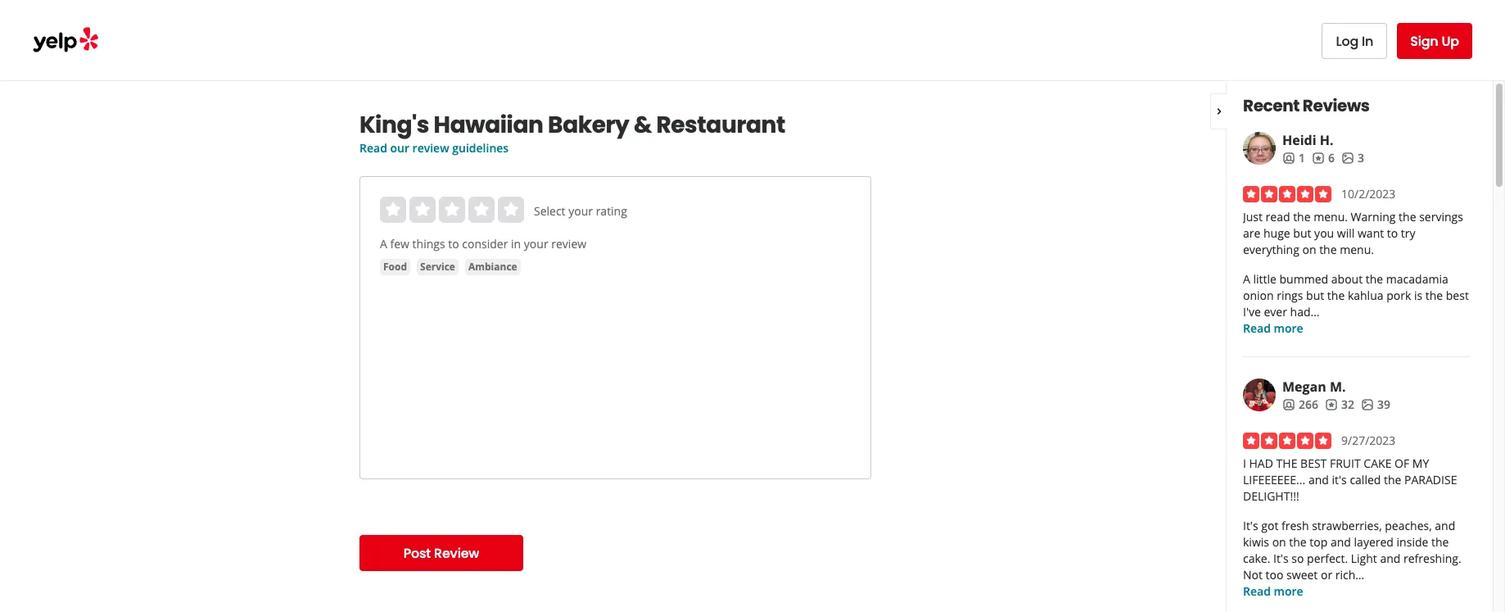 Task type: vqa. For each thing, say whether or not it's contained in the screenshot.
Sun's 7:00 AM - 3:00 PM
no



Task type: describe. For each thing, give the bounding box(es) containing it.
had…
[[1291, 304, 1320, 320]]

the up refreshing.
[[1432, 534, 1450, 550]]

on inside it's got fresh strawberries, peaches, and kiwis on the top and layered inside the cake. it's so perfect. light and refreshing. not too sweet or rich…
[[1273, 534, 1287, 550]]

i had the best fruit cake of my lifeeeeee... and it's called the paradise delight!!!
[[1244, 456, 1458, 504]]

peaches,
[[1386, 518, 1433, 533]]

more for heidi h.
[[1274, 320, 1304, 336]]

it's got fresh strawberries, peaches, and kiwis on the top and layered inside the cake. it's so perfect. light and refreshing. not too sweet or rich…
[[1244, 518, 1462, 583]]

onion
[[1244, 288, 1275, 303]]

too
[[1266, 567, 1284, 583]]

want
[[1358, 225, 1385, 241]]

read more for heidi h.
[[1244, 320, 1304, 336]]

read for megan m.
[[1244, 583, 1271, 599]]

read our review guidelines link
[[360, 140, 509, 156]]

bummed
[[1280, 271, 1329, 287]]

rating element
[[380, 197, 524, 223]]

about
[[1332, 271, 1363, 287]]

or
[[1321, 567, 1333, 583]]

photo of megan m. image
[[1244, 379, 1276, 411]]

ever
[[1265, 304, 1288, 320]]

top
[[1310, 534, 1328, 550]]

and inside i had the best fruit cake of my lifeeeeee... and it's called the paradise delight!!!
[[1309, 472, 1330, 487]]

had
[[1250, 456, 1274, 471]]

16 review v2 image for h.
[[1312, 151, 1326, 165]]

the up kahlua
[[1366, 271, 1384, 287]]

kahlua
[[1348, 288, 1384, 303]]

0 vertical spatial menu.
[[1314, 209, 1349, 224]]

post review button
[[360, 535, 524, 571]]

1 vertical spatial menu.
[[1340, 242, 1375, 257]]

layered
[[1355, 534, 1394, 550]]

select
[[534, 203, 566, 219]]

king's hawaiian bakery & restaurant read our review guidelines
[[360, 109, 786, 156]]

the
[[1277, 456, 1298, 471]]

10/2/2023
[[1342, 186, 1396, 202]]

but inside the a little bummed about the macadamia onion rings but the kahlua pork is the best i've ever had…
[[1307, 288, 1325, 303]]

review for hawaiian
[[413, 140, 449, 156]]

photo of heidi h. image
[[1244, 132, 1276, 165]]

consider
[[462, 236, 508, 252]]

not
[[1244, 567, 1263, 583]]

i
[[1244, 456, 1247, 471]]

read inside king's hawaiian bakery & restaurant read our review guidelines
[[360, 140, 387, 156]]

the inside i had the best fruit cake of my lifeeeeee... and it's called the paradise delight!!!
[[1385, 472, 1402, 487]]

log
[[1337, 32, 1359, 50]]

so
[[1292, 551, 1305, 566]]

16 friends v2 image
[[1283, 151, 1296, 165]]

the up "so"
[[1290, 534, 1307, 550]]

ambiance
[[469, 260, 518, 274]]

review for few
[[552, 236, 587, 252]]

will
[[1338, 225, 1355, 241]]

3
[[1358, 150, 1365, 165]]

16 friends v2 image
[[1283, 398, 1296, 411]]

and up refreshing.
[[1436, 518, 1456, 533]]

read for heidi h.
[[1244, 320, 1271, 336]]

called
[[1351, 472, 1382, 487]]

macadamia
[[1387, 271, 1449, 287]]

post
[[404, 544, 431, 562]]

up
[[1442, 32, 1460, 50]]

things
[[413, 236, 445, 252]]

0 horizontal spatial your
[[524, 236, 549, 252]]

heidi
[[1283, 131, 1317, 149]]

0 horizontal spatial to
[[448, 236, 459, 252]]

service
[[420, 260, 455, 274]]

and down layered
[[1381, 551, 1401, 566]]

the down you
[[1320, 242, 1338, 257]]

our
[[390, 140, 410, 156]]

little
[[1254, 271, 1277, 287]]

a for a little bummed about the macadamia onion rings but the kahlua pork is the best i've ever had…
[[1244, 271, 1251, 287]]

reviews
[[1303, 94, 1370, 117]]

everything
[[1244, 242, 1300, 257]]

delight!!!
[[1244, 488, 1300, 504]]

lifeeeeee...
[[1244, 472, 1306, 487]]

32
[[1342, 397, 1355, 412]]

warning
[[1351, 209, 1396, 224]]

friends element for megan m.
[[1283, 397, 1319, 413]]

reviews element for m.
[[1326, 397, 1355, 413]]

in
[[1362, 32, 1374, 50]]

on inside just read the menu. warning the servings are huge but you will want to try everything on the menu.
[[1303, 242, 1317, 257]]

5 star rating image for heidi h.
[[1244, 186, 1332, 202]]

select your rating
[[534, 203, 627, 219]]

it's
[[1333, 472, 1348, 487]]

few
[[390, 236, 410, 252]]

16 review v2 image for m.
[[1326, 398, 1339, 411]]

1 vertical spatial it's
[[1274, 551, 1289, 566]]

perfect.
[[1308, 551, 1349, 566]]

but inside just read the menu. warning the servings are huge but you will want to try everything on the menu.
[[1294, 225, 1312, 241]]

cake
[[1364, 456, 1392, 471]]

39
[[1378, 397, 1391, 412]]

refreshing.
[[1404, 551, 1462, 566]]

recent reviews
[[1244, 94, 1370, 117]]

king's
[[360, 109, 429, 141]]

you
[[1315, 225, 1335, 241]]

5 star rating image for megan m.
[[1244, 433, 1332, 449]]



Task type: locate. For each thing, give the bounding box(es) containing it.
is
[[1415, 288, 1423, 303]]

1 friends element from the top
[[1283, 150, 1306, 166]]

but
[[1294, 225, 1312, 241], [1307, 288, 1325, 303]]

a left the little
[[1244, 271, 1251, 287]]

read more button
[[1244, 320, 1304, 337], [1244, 583, 1304, 600]]

just
[[1244, 209, 1263, 224]]

None radio
[[439, 197, 465, 223], [469, 197, 495, 223], [498, 197, 524, 223], [439, 197, 465, 223], [469, 197, 495, 223], [498, 197, 524, 223]]

more down sweet
[[1274, 583, 1304, 599]]

the up try
[[1399, 209, 1417, 224]]

rings
[[1277, 288, 1304, 303]]

to left try
[[1388, 225, 1399, 241]]

0 vertical spatial reviews element
[[1312, 150, 1335, 166]]

2 5 star rating image from the top
[[1244, 433, 1332, 449]]

in
[[511, 236, 521, 252]]

best
[[1447, 288, 1470, 303]]

and
[[1309, 472, 1330, 487], [1436, 518, 1456, 533], [1331, 534, 1352, 550], [1381, 551, 1401, 566]]

read more button down too
[[1244, 583, 1304, 600]]

2 read more from the top
[[1244, 583, 1304, 599]]

16 photos v2 image left 39 on the bottom right
[[1362, 398, 1375, 411]]

16 photos v2 image left 3 at the right top of page
[[1342, 151, 1355, 165]]

0 horizontal spatial on
[[1273, 534, 1287, 550]]

more for megan m.
[[1274, 583, 1304, 599]]

pork
[[1387, 288, 1412, 303]]

just read the menu. warning the servings are huge but you will want to try everything on the menu.
[[1244, 209, 1464, 257]]

menu.
[[1314, 209, 1349, 224], [1340, 242, 1375, 257]]

review inside king's hawaiian bakery & restaurant read our review guidelines
[[413, 140, 449, 156]]

photos element for heidi h.
[[1342, 150, 1365, 166]]

6
[[1329, 150, 1335, 165]]

reviews element
[[1312, 150, 1335, 166], [1326, 397, 1355, 413]]

to
[[1388, 225, 1399, 241], [448, 236, 459, 252]]

hawaiian
[[434, 109, 544, 141]]

0 horizontal spatial a
[[380, 236, 387, 252]]

but left you
[[1294, 225, 1312, 241]]

5 star rating image up "read"
[[1244, 186, 1332, 202]]

0 horizontal spatial 16 photos v2 image
[[1342, 151, 1355, 165]]

266
[[1299, 397, 1319, 412]]

read left our
[[360, 140, 387, 156]]

photos element
[[1342, 150, 1365, 166], [1362, 397, 1391, 413]]

2 read more button from the top
[[1244, 583, 1304, 600]]

photos element containing 3
[[1342, 150, 1365, 166]]

paradise
[[1405, 472, 1458, 487]]

None radio
[[380, 197, 406, 223], [410, 197, 436, 223], [380, 197, 406, 223], [410, 197, 436, 223]]

cake.
[[1244, 551, 1271, 566]]

1 vertical spatial but
[[1307, 288, 1325, 303]]

of
[[1395, 456, 1410, 471]]

inside
[[1397, 534, 1429, 550]]

1 vertical spatial a
[[1244, 271, 1251, 287]]

review right our
[[413, 140, 449, 156]]

1 vertical spatial on
[[1273, 534, 1287, 550]]

it's left "so"
[[1274, 551, 1289, 566]]

h.
[[1320, 131, 1334, 149]]

heidi h.
[[1283, 131, 1334, 149]]

0 vertical spatial 16 review v2 image
[[1312, 151, 1326, 165]]

friends element down heidi on the top of the page
[[1283, 150, 1306, 166]]

and down best
[[1309, 472, 1330, 487]]

sweet
[[1287, 567, 1318, 583]]

a left "few"
[[380, 236, 387, 252]]

to inside just read the menu. warning the servings are huge but you will want to try everything on the menu.
[[1388, 225, 1399, 241]]

a inside the a little bummed about the macadamia onion rings but the kahlua pork is the best i've ever had…
[[1244, 271, 1251, 287]]

photos element right 32
[[1362, 397, 1391, 413]]

log in button
[[1323, 23, 1388, 59]]

0 vertical spatial friends element
[[1283, 150, 1306, 166]]

16 photos v2 image for megan m.
[[1362, 398, 1375, 411]]

a
[[380, 236, 387, 252], [1244, 271, 1251, 287]]

0 vertical spatial read
[[360, 140, 387, 156]]

1 horizontal spatial review
[[552, 236, 587, 252]]

1 vertical spatial more
[[1274, 583, 1304, 599]]

1 5 star rating image from the top
[[1244, 186, 1332, 202]]

guidelines
[[452, 140, 509, 156]]

friends element containing 1
[[1283, 150, 1306, 166]]

0 horizontal spatial it's
[[1244, 518, 1259, 533]]

try
[[1402, 225, 1416, 241]]

best
[[1301, 456, 1328, 471]]

read more button for megan m.
[[1244, 583, 1304, 600]]

1 read more from the top
[[1244, 320, 1304, 336]]

sign
[[1411, 32, 1439, 50]]

0 vertical spatial on
[[1303, 242, 1317, 257]]

the right "read"
[[1294, 209, 1311, 224]]

1 vertical spatial reviews element
[[1326, 397, 1355, 413]]

review down select your rating
[[552, 236, 587, 252]]

your left rating
[[569, 203, 593, 219]]

recent
[[1244, 94, 1300, 117]]

1 horizontal spatial 16 photos v2 image
[[1362, 398, 1375, 411]]

1 more from the top
[[1274, 320, 1304, 336]]

0 vertical spatial 16 photos v2 image
[[1342, 151, 1355, 165]]

0 vertical spatial your
[[569, 203, 593, 219]]

0 vertical spatial read more button
[[1244, 320, 1304, 337]]

read down not
[[1244, 583, 1271, 599]]

on down got
[[1273, 534, 1287, 550]]

friends element containing 266
[[1283, 397, 1319, 413]]

megan
[[1283, 378, 1327, 396]]

friends element down the megan
[[1283, 397, 1319, 413]]

photos element right the 6
[[1342, 150, 1365, 166]]

read
[[1266, 209, 1291, 224]]

reviews element down m. on the bottom right of the page
[[1326, 397, 1355, 413]]

and down 'strawberries,'
[[1331, 534, 1352, 550]]

my
[[1413, 456, 1430, 471]]

king's hawaiian bakery & restaurant link
[[360, 109, 872, 141]]

&
[[634, 109, 652, 141]]

strawberries,
[[1313, 518, 1383, 533]]

0 vertical spatial it's
[[1244, 518, 1259, 533]]

read down i've
[[1244, 320, 1271, 336]]

to right things
[[448, 236, 459, 252]]

log in
[[1337, 32, 1374, 50]]

0 vertical spatial a
[[380, 236, 387, 252]]

16 review v2 image left the 6
[[1312, 151, 1326, 165]]

sign up
[[1411, 32, 1460, 50]]

review
[[413, 140, 449, 156], [552, 236, 587, 252]]

friends element
[[1283, 150, 1306, 166], [1283, 397, 1319, 413]]

read more button for heidi h.
[[1244, 320, 1304, 337]]

a for a few things to consider in your review
[[380, 236, 387, 252]]

restaurant
[[657, 109, 786, 141]]

sign up button
[[1398, 23, 1473, 59]]

5 star rating image up the
[[1244, 433, 1332, 449]]

kiwis
[[1244, 534, 1270, 550]]

i've
[[1244, 304, 1262, 320]]

0 vertical spatial 5 star rating image
[[1244, 186, 1332, 202]]

read more down ever
[[1244, 320, 1304, 336]]

bakery
[[548, 109, 630, 141]]

1 horizontal spatial to
[[1388, 225, 1399, 241]]

on down you
[[1303, 242, 1317, 257]]

the down about
[[1328, 288, 1345, 303]]

more down ever
[[1274, 320, 1304, 336]]

0 vertical spatial but
[[1294, 225, 1312, 241]]

a few things to consider in your review
[[380, 236, 587, 252]]

1
[[1299, 150, 1306, 165]]

light
[[1352, 551, 1378, 566]]

servings
[[1420, 209, 1464, 224]]

fruit
[[1330, 456, 1361, 471]]

a little bummed about the macadamia onion rings but the kahlua pork is the best i've ever had…
[[1244, 271, 1470, 320]]

megan m.
[[1283, 378, 1347, 396]]

friends element for heidi h.
[[1283, 150, 1306, 166]]

menu. down "will"
[[1340, 242, 1375, 257]]

the
[[1294, 209, 1311, 224], [1399, 209, 1417, 224], [1320, 242, 1338, 257], [1366, 271, 1384, 287], [1328, 288, 1345, 303], [1426, 288, 1444, 303], [1385, 472, 1402, 487], [1290, 534, 1307, 550], [1432, 534, 1450, 550]]

photos element for megan m.
[[1362, 397, 1391, 413]]

1 vertical spatial read
[[1244, 320, 1271, 336]]

0 vertical spatial more
[[1274, 320, 1304, 336]]

but up had… at the right of the page
[[1307, 288, 1325, 303]]

post review
[[404, 544, 480, 562]]

0 vertical spatial read more
[[1244, 320, 1304, 336]]

the right is in the right top of the page
[[1426, 288, 1444, 303]]

rich…
[[1336, 567, 1365, 583]]

reviews element containing 32
[[1326, 397, 1355, 413]]

read more for megan m.
[[1244, 583, 1304, 599]]

1 vertical spatial 16 photos v2 image
[[1362, 398, 1375, 411]]

your right 'in'
[[524, 236, 549, 252]]

review
[[434, 544, 480, 562]]

0 vertical spatial review
[[413, 140, 449, 156]]

close sidebar icon image
[[1213, 104, 1226, 118], [1213, 104, 1226, 118]]

1 horizontal spatial a
[[1244, 271, 1251, 287]]

1 horizontal spatial it's
[[1274, 551, 1289, 566]]

1 horizontal spatial on
[[1303, 242, 1317, 257]]

are
[[1244, 225, 1261, 241]]

16 photos v2 image
[[1342, 151, 1355, 165], [1362, 398, 1375, 411]]

16 review v2 image
[[1312, 151, 1326, 165], [1326, 398, 1339, 411]]

0 horizontal spatial review
[[413, 140, 449, 156]]

1 vertical spatial friends element
[[1283, 397, 1319, 413]]

m.
[[1330, 378, 1347, 396]]

1 horizontal spatial your
[[569, 203, 593, 219]]

rating
[[596, 203, 627, 219]]

reviews element for h.
[[1312, 150, 1335, 166]]

the down "of"
[[1385, 472, 1402, 487]]

reviews element containing 6
[[1312, 150, 1335, 166]]

fresh
[[1282, 518, 1310, 533]]

on
[[1303, 242, 1317, 257], [1273, 534, 1287, 550]]

huge
[[1264, 225, 1291, 241]]

read more
[[1244, 320, 1304, 336], [1244, 583, 1304, 599]]

reviews element down h.
[[1312, 150, 1335, 166]]

0 vertical spatial photos element
[[1342, 150, 1365, 166]]

it's
[[1244, 518, 1259, 533], [1274, 551, 1289, 566]]

read
[[360, 140, 387, 156], [1244, 320, 1271, 336], [1244, 583, 1271, 599]]

16 review v2 image left 32
[[1326, 398, 1339, 411]]

1 vertical spatial 16 review v2 image
[[1326, 398, 1339, 411]]

16 photos v2 image for heidi h.
[[1342, 151, 1355, 165]]

got
[[1262, 518, 1279, 533]]

1 read more button from the top
[[1244, 320, 1304, 337]]

1 vertical spatial read more button
[[1244, 583, 1304, 600]]

2 vertical spatial read
[[1244, 583, 1271, 599]]

photos element containing 39
[[1362, 397, 1391, 413]]

1 vertical spatial 5 star rating image
[[1244, 433, 1332, 449]]

1 vertical spatial review
[[552, 236, 587, 252]]

5 star rating image
[[1244, 186, 1332, 202], [1244, 433, 1332, 449]]

it's up kiwis
[[1244, 518, 1259, 533]]

1 vertical spatial photos element
[[1362, 397, 1391, 413]]

1 vertical spatial your
[[524, 236, 549, 252]]

1 vertical spatial read more
[[1244, 583, 1304, 599]]

food
[[383, 260, 407, 274]]

menu. up you
[[1314, 209, 1349, 224]]

read more button down ever
[[1244, 320, 1304, 337]]

2 friends element from the top
[[1283, 397, 1319, 413]]

2 more from the top
[[1274, 583, 1304, 599]]

read more down too
[[1244, 583, 1304, 599]]



